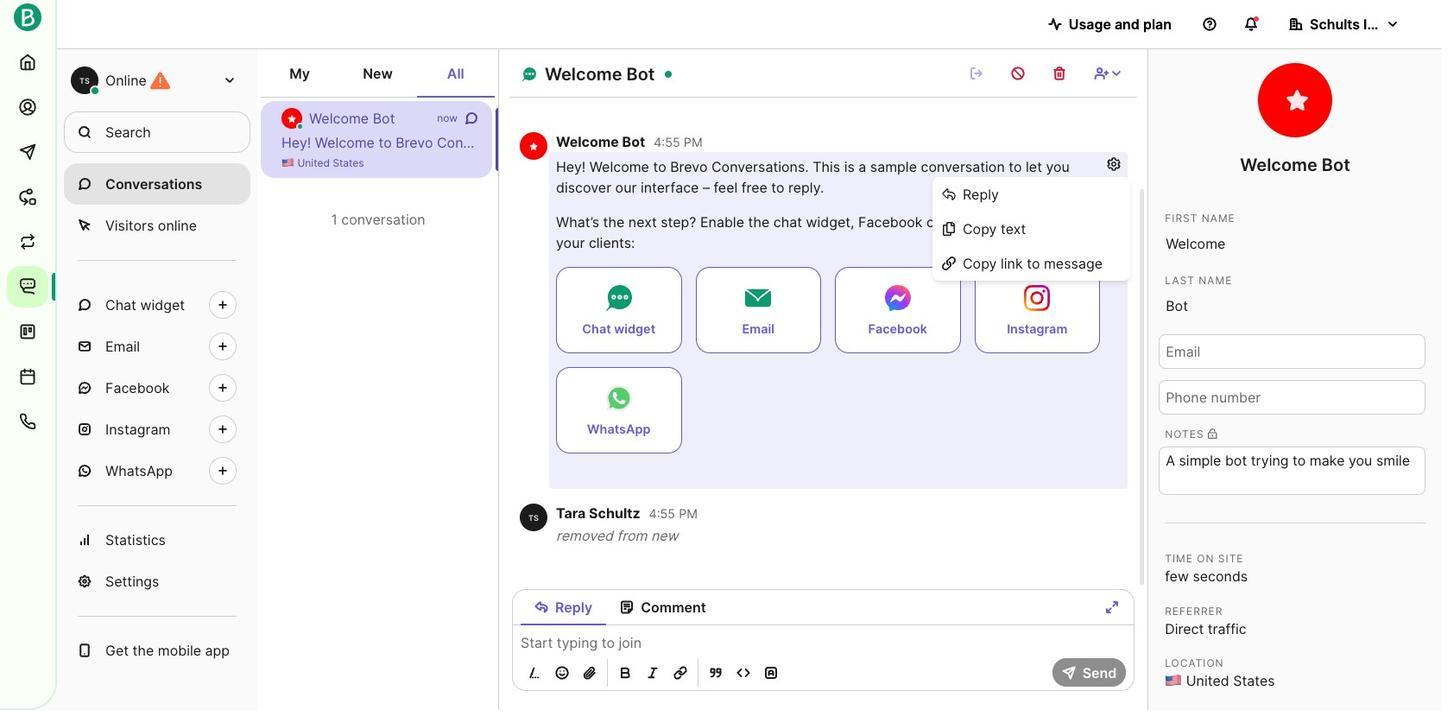 Task type: vqa. For each thing, say whether or not it's contained in the screenshot.
Company
no



Task type: describe. For each thing, give the bounding box(es) containing it.
0 horizontal spatial ts
[[80, 76, 90, 85]]

facebook link for left email link
[[64, 367, 251, 409]]

schults inc button
[[1276, 7, 1414, 41]]

whatsapp link for the right email link
[[556, 367, 682, 453]]

conversations
[[105, 175, 202, 193]]

interface for hey! welcome to brevo conversations. this is a sample conversation to let you discover our interface – feel free to reply.
[[641, 179, 699, 196]]

free for hey! welcome to brevo conversations. this is a sample conversation to let you discover our interface – feel free to reply.  what's the next step? enable the chat widget, facebook  🇺🇸 united states
[[985, 134, 1011, 151]]

conversations. for hey! welcome to brevo conversations. this is a sample conversation to let you discover our interface – feel free to reply.
[[712, 158, 809, 175]]

talk
[[1030, 213, 1054, 230]]

reply. for hey! welcome to brevo conversations. this is a sample conversation to let you discover our interface – feel free to reply.  what's the next step? enable the chat widget, facebook  🇺🇸 united states
[[1032, 134, 1068, 151]]

link
[[1001, 255, 1023, 272]]

pm for 4:55 pm
[[684, 135, 703, 149]]

what's the next step? enable the chat widget, facebook or instagram to talk with your clients:
[[556, 213, 1086, 251]]

1 horizontal spatial widget
[[614, 321, 656, 336]]

0 vertical spatial chat
[[105, 296, 136, 314]]

schults
[[1310, 16, 1361, 33]]

a for hey! welcome to brevo conversations. this is a sample conversation to let you discover our interface – feel free to reply.
[[859, 158, 867, 175]]

referrer
[[1165, 604, 1224, 617]]

1 horizontal spatial email
[[742, 321, 775, 336]]

reply. for hey! welcome to brevo conversations. this is a sample conversation to let you discover our interface – feel free to reply.
[[789, 179, 824, 196]]

sample for hey! welcome to brevo conversations. this is a sample conversation to let you discover our interface – feel free to reply.
[[871, 158, 917, 175]]

Start typing to join text field
[[513, 632, 1135, 653]]

is for hey! welcome to brevo conversations. this is a sample conversation to let you discover our interface – feel free to reply.  what's the next step? enable the chat widget, facebook  🇺🇸 united states
[[570, 134, 580, 151]]

settings
[[105, 573, 159, 590]]

hey! for hey! welcome to brevo conversations. this is a sample conversation to let you discover our interface – feel free to reply.
[[556, 158, 586, 175]]

states inside location 🇺🇸 united states
[[1234, 672, 1276, 690]]

from
[[617, 527, 647, 544]]

usage
[[1069, 16, 1112, 33]]

comment button
[[607, 590, 720, 624]]

0 horizontal spatial whatsapp
[[105, 462, 173, 479]]

welcome bot 4:55 pm
[[556, 133, 703, 150]]

P͏hone number telephone field
[[1159, 380, 1426, 414]]

1 horizontal spatial welcome bot
[[545, 64, 655, 85]]

– for hey! welcome to brevo conversations. this is a sample conversation to let you discover our interface – feel free to reply.  what's the next step? enable the chat widget, facebook  🇺🇸 united states
[[946, 134, 953, 151]]

reply button for copy text button
[[933, 177, 1131, 212]]

🇺🇸 inside location 🇺🇸 united states
[[1165, 672, 1183, 690]]

last
[[1165, 274, 1195, 287]]

interface for hey! welcome to brevo conversations. this is a sample conversation to let you discover our interface – feel free to reply.  what's the next step? enable the chat widget, facebook  🇺🇸 united states
[[884, 134, 942, 151]]

referrer direct traffic
[[1165, 604, 1247, 637]]

name for first name
[[1202, 212, 1236, 225]]

2 vertical spatial instagram
[[105, 421, 171, 438]]

or
[[927, 213, 940, 230]]

inc
[[1364, 16, 1384, 33]]

text
[[1001, 220, 1026, 238]]

0 vertical spatial widget
[[140, 296, 185, 314]]

schults inc
[[1310, 16, 1384, 33]]

1 horizontal spatial email link
[[696, 267, 821, 353]]

conversations. for hey! welcome to brevo conversations. this is a sample conversation to let you discover our interface – feel free to reply.  what's the next step? enable the chat widget, facebook  🇺🇸 united states
[[437, 134, 534, 151]]

discover for hey! welcome to brevo conversations. this is a sample conversation to let you discover our interface – feel free to reply.
[[556, 179, 612, 196]]

1 vertical spatial chat widget
[[583, 321, 656, 336]]

is for hey! welcome to brevo conversations. this is a sample conversation to let you discover our interface – feel free to reply.
[[844, 158, 855, 175]]

what's inside what's the next step? enable the chat widget, facebook or instagram to talk with your clients:
[[556, 213, 600, 230]]

step? inside the hey! welcome to brevo conversations. this is a sample conversation to let you discover our interface – feel free to reply.  what's the next step? enable the chat widget, facebook  🇺🇸 united states
[[1176, 134, 1212, 151]]

0 horizontal spatial conversation
[[341, 211, 426, 228]]

next inside the hey! welcome to brevo conversations. this is a sample conversation to let you discover our interface – feel free to reply.  what's the next step? enable the chat widget, facebook  🇺🇸 united states
[[1144, 134, 1172, 151]]

comment
[[641, 598, 706, 616]]

site
[[1219, 552, 1244, 565]]

0 vertical spatial whatsapp
[[587, 421, 651, 436]]

get the mobile app link
[[64, 630, 251, 671]]

tara
[[556, 505, 586, 522]]

1 vertical spatial ts
[[529, 513, 539, 522]]

schultz
[[589, 505, 641, 522]]

0 horizontal spatial email
[[105, 338, 140, 355]]

facebook link for the right email link
[[835, 267, 961, 353]]

and
[[1115, 16, 1140, 33]]

Email email field
[[1159, 334, 1426, 369]]

copy link to message
[[963, 255, 1103, 272]]

clients:
[[589, 234, 635, 251]]

1
[[331, 211, 338, 228]]

notes
[[1165, 427, 1205, 440]]

location
[[1165, 657, 1225, 670]]

your
[[556, 234, 585, 251]]

usage and plan button
[[1035, 7, 1186, 41]]

my
[[290, 65, 310, 82]]

Notes text field
[[1159, 446, 1426, 495]]

settings link
[[64, 561, 251, 602]]

chat widget link for the right email link
[[556, 267, 682, 353]]

whatsapp link for left email link
[[64, 450, 251, 492]]

copy for copy text
[[963, 220, 997, 238]]

enable inside the hey! welcome to brevo conversations. this is a sample conversation to let you discover our interface – feel free to reply.  what's the next step? enable the chat widget, facebook  🇺🇸 united states
[[1216, 134, 1260, 151]]

this for hey! welcome to brevo conversations. this is a sample conversation to let you discover our interface – feel free to reply.  what's the next step? enable the chat widget, facebook  🇺🇸 united states
[[538, 134, 566, 151]]

plan
[[1144, 16, 1172, 33]]

enable inside what's the next step? enable the chat widget, facebook or instagram to talk with your clients:
[[701, 213, 745, 230]]

on
[[1197, 552, 1215, 565]]

time
[[1165, 552, 1194, 565]]

conversations link
[[64, 163, 251, 205]]

welcome inside 'hey! welcome to brevo conversations. this is a sample conversation to let you discover our interface – feel free to reply.'
[[590, 158, 650, 175]]

free for hey! welcome to brevo conversations. this is a sample conversation to let you discover our interface – feel free to reply.
[[742, 179, 768, 196]]

statistics link
[[64, 519, 251, 561]]

usage and plan
[[1069, 16, 1172, 33]]

discover for hey! welcome to brevo conversations. this is a sample conversation to let you discover our interface – feel free to reply.  what's the next step? enable the chat widget, facebook  🇺🇸 united states
[[799, 134, 855, 151]]

First name field
[[1159, 226, 1426, 261]]

copy text
[[963, 220, 1026, 238]]

last name
[[1165, 274, 1233, 287]]

chat inside what's the next step? enable the chat widget, facebook or instagram to talk with your clients:
[[774, 213, 802, 230]]

instagram link for left email link facebook "link"
[[64, 409, 251, 450]]

brevo for hey! welcome to brevo conversations. this is a sample conversation to let you discover our interface – feel free to reply.
[[670, 158, 708, 175]]

0 vertical spatial reply
[[963, 186, 999, 203]]

pm for removed from new
[[679, 507, 698, 521]]

first
[[1165, 212, 1198, 225]]

now
[[437, 111, 458, 124]]

chat inside the hey! welcome to brevo conversations. this is a sample conversation to let you discover our interface – feel free to reply.  what's the next step? enable the chat widget, facebook  🇺🇸 united states
[[1289, 134, 1318, 151]]

1 vertical spatial reply
[[555, 598, 593, 616]]

get the mobile app
[[105, 642, 230, 659]]

search link
[[64, 111, 251, 153]]

get
[[105, 642, 129, 659]]

0 horizontal spatial chat widget
[[105, 296, 185, 314]]

all
[[447, 65, 465, 82]]

brevo for hey! welcome to brevo conversations. this is a sample conversation to let you discover our interface – feel free to reply.  what's the next step? enable the chat widget, facebook  🇺🇸 united states
[[396, 134, 433, 151]]

chat widget link for left email link
[[64, 284, 251, 326]]

widget, inside what's the next step? enable the chat widget, facebook or instagram to talk with your clients:
[[806, 213, 855, 230]]

1 vertical spatial instagram
[[1007, 321, 1068, 336]]

1 conversation
[[331, 211, 426, 228]]

0 horizontal spatial welcome bot
[[309, 110, 395, 127]]



Task type: locate. For each thing, give the bounding box(es) containing it.
you for hey! welcome to brevo conversations. this is a sample conversation to let you discover our interface – feel free to reply.
[[1046, 158, 1070, 175]]

brevo inside 'hey! welcome to brevo conversations. this is a sample conversation to let you discover our interface – feel free to reply.'
[[670, 158, 708, 175]]

0 horizontal spatial conversations.
[[437, 134, 534, 151]]

0 vertical spatial instagram
[[944, 213, 1009, 230]]

copy for copy link to message
[[963, 255, 997, 272]]

traffic
[[1208, 620, 1247, 637]]

you up 'hey! welcome to brevo conversations. this is a sample conversation to let you discover our interface – feel free to reply.' on the top of page
[[772, 134, 795, 151]]

copy
[[963, 220, 997, 238], [963, 255, 997, 272]]

sample for hey! welcome to brevo conversations. this is a sample conversation to let you discover our interface – feel free to reply.  what's the next step? enable the chat widget, facebook  🇺🇸 united states
[[596, 134, 643, 151]]

interface inside 'hey! welcome to brevo conversations. this is a sample conversation to let you discover our interface – feel free to reply.'
[[641, 179, 699, 196]]

0 vertical spatial you
[[772, 134, 795, 151]]

1 horizontal spatial free
[[985, 134, 1011, 151]]

interface up or at the top of page
[[884, 134, 942, 151]]

reply down the removed
[[555, 598, 593, 616]]

conversations. inside the hey! welcome to brevo conversations. this is a sample conversation to let you discover our interface – feel free to reply.  what's the next step? enable the chat widget, facebook  🇺🇸 united states
[[437, 134, 534, 151]]

you up with
[[1046, 158, 1070, 175]]

states
[[333, 156, 364, 169], [1234, 672, 1276, 690]]

feel for hey! welcome to brevo conversations. this is a sample conversation to let you discover our interface – feel free to reply.  what's the next step? enable the chat widget, facebook  🇺🇸 united states
[[957, 134, 981, 151]]

4:55 for 4:55 pm
[[654, 135, 680, 149]]

Last name field
[[1159, 289, 1426, 323]]

0 horizontal spatial united
[[297, 156, 330, 169]]

0 vertical spatial let
[[752, 134, 768, 151]]

our inside 'hey! welcome to brevo conversations. this is a sample conversation to let you discover our interface – feel free to reply.'
[[616, 179, 637, 196]]

our inside the hey! welcome to brevo conversations. this is a sample conversation to let you discover our interface – feel free to reply.  what's the next step? enable the chat widget, facebook  🇺🇸 united states
[[859, 134, 880, 151]]

4:55
[[654, 135, 680, 149], [649, 507, 676, 521]]

chat
[[1289, 134, 1318, 151], [774, 213, 802, 230]]

name for last name
[[1199, 274, 1233, 287]]

0 horizontal spatial facebook link
[[64, 367, 251, 409]]

discover up your
[[556, 179, 612, 196]]

conversations.
[[437, 134, 534, 151], [712, 158, 809, 175]]

whatsapp link
[[556, 367, 682, 453], [64, 450, 251, 492]]

welcome inside the hey! welcome to brevo conversations. this is a sample conversation to let you discover our interface – feel free to reply.  what's the next step? enable the chat widget, facebook  🇺🇸 united states
[[315, 134, 375, 151]]

states inside the hey! welcome to brevo conversations. this is a sample conversation to let you discover our interface – feel free to reply.  what's the next step? enable the chat widget, facebook  🇺🇸 united states
[[333, 156, 364, 169]]

0 vertical spatial next
[[1144, 134, 1172, 151]]

hey! inside 'hey! welcome to brevo conversations. this is a sample conversation to let you discover our interface – feel free to reply.'
[[556, 158, 586, 175]]

0 horizontal spatial hey!
[[282, 134, 311, 151]]

app
[[205, 642, 230, 659]]

reply up the copy text
[[963, 186, 999, 203]]

1 vertical spatial enable
[[701, 213, 745, 230]]

what's up your
[[556, 213, 600, 230]]

reply. up what's the next step? enable the chat widget, facebook or instagram to talk with your clients:
[[789, 179, 824, 196]]

widget,
[[1321, 134, 1370, 151], [806, 213, 855, 230]]

new
[[363, 65, 393, 82]]

what's
[[1071, 134, 1115, 151], [556, 213, 600, 230]]

1 horizontal spatial whatsapp link
[[556, 367, 682, 453]]

4:55 inside tara schultz 4:55 pm removed from new
[[649, 507, 676, 521]]

0 vertical spatial brevo
[[396, 134, 433, 151]]

widget
[[140, 296, 185, 314], [614, 321, 656, 336]]

email link
[[696, 267, 821, 353], [64, 326, 251, 367]]

chat widget down the clients:
[[583, 321, 656, 336]]

reply
[[963, 186, 999, 203], [555, 598, 593, 616]]

online
[[105, 72, 147, 89]]

facebook inside the hey! welcome to brevo conversations. this is a sample conversation to let you discover our interface – feel free to reply.  what's the next step? enable the chat widget, facebook  🇺🇸 united states
[[1374, 134, 1438, 151]]

hey!
[[282, 134, 311, 151], [556, 158, 586, 175]]

conversations. inside 'hey! welcome to brevo conversations. this is a sample conversation to let you discover our interface – feel free to reply.'
[[712, 158, 809, 175]]

seconds
[[1193, 567, 1248, 585]]

our up 'hey! welcome to brevo conversations. this is a sample conversation to let you discover our interface – feel free to reply.' on the top of page
[[859, 134, 880, 151]]

0 horizontal spatial reply button
[[521, 590, 607, 624]]

0 horizontal spatial widget,
[[806, 213, 855, 230]]

brevo down welcome bot 4:55 pm
[[670, 158, 708, 175]]

1 horizontal spatial reply
[[963, 186, 999, 203]]

conversation
[[647, 134, 731, 151], [921, 158, 1005, 175], [341, 211, 426, 228]]

conversation for hey! welcome to brevo conversations. this is a sample conversation to let you discover our interface – feel free to reply.  what's the next step? enable the chat widget, facebook  🇺🇸 united states
[[647, 134, 731, 151]]

our for hey! welcome to brevo conversations. this is a sample conversation to let you discover our interface – feel free to reply.  what's the next step? enable the chat widget, facebook  🇺🇸 united states
[[859, 134, 880, 151]]

visitors online link
[[64, 205, 251, 246]]

you
[[772, 134, 795, 151], [1046, 158, 1070, 175]]

1 vertical spatial let
[[1026, 158, 1043, 175]]

2 vertical spatial welcome bot
[[1241, 155, 1351, 175]]

1 horizontal spatial reply button
[[933, 177, 1131, 212]]

reply.
[[1032, 134, 1068, 151], [789, 179, 824, 196]]

hey! welcome to brevo conversations. this is a sample conversation to let you discover our interface – feel free to reply.
[[556, 158, 1070, 196]]

next up "first"
[[1144, 134, 1172, 151]]

step? inside what's the next step? enable the chat widget, facebook or instagram to talk with your clients:
[[661, 213, 697, 230]]

enable
[[1216, 134, 1260, 151], [701, 213, 745, 230]]

0 horizontal spatial free
[[742, 179, 768, 196]]

whatsapp up statistics
[[105, 462, 173, 479]]

copy left "text"
[[963, 220, 997, 238]]

4:55 inside welcome bot 4:55 pm
[[654, 135, 680, 149]]

1 horizontal spatial step?
[[1176, 134, 1212, 151]]

bot
[[627, 64, 655, 85], [373, 110, 395, 127], [622, 133, 645, 150], [1322, 155, 1351, 175]]

discover up 'hey! welcome to brevo conversations. this is a sample conversation to let you discover our interface – feel free to reply.' on the top of page
[[799, 134, 855, 151]]

1 copy from the top
[[963, 220, 997, 238]]

hey! down my link
[[282, 134, 311, 151]]

1 horizontal spatial facebook link
[[835, 267, 961, 353]]

ts left online at the top
[[80, 76, 90, 85]]

free
[[985, 134, 1011, 151], [742, 179, 768, 196]]

1 horizontal spatial hey!
[[556, 158, 586, 175]]

united inside the hey! welcome to brevo conversations. this is a sample conversation to let you discover our interface – feel free to reply.  what's the next step? enable the chat widget, facebook  🇺🇸 united states
[[297, 156, 330, 169]]

1 vertical spatial interface
[[641, 179, 699, 196]]

0 vertical spatial copy
[[963, 220, 997, 238]]

what's up with
[[1071, 134, 1115, 151]]

hey! welcome to brevo conversations. this is a sample conversation to let you discover our interface – feel free to reply.  what's the next step? enable the chat widget, facebook  🇺🇸 united states
[[282, 134, 1442, 169]]

0 horizontal spatial chat
[[105, 296, 136, 314]]

new link
[[339, 56, 417, 98]]

next inside what's the next step? enable the chat widget, facebook or instagram to talk with your clients:
[[629, 213, 657, 230]]

feel inside 'hey! welcome to brevo conversations. this is a sample conversation to let you discover our interface – feel free to reply.'
[[714, 179, 738, 196]]

facebook
[[1374, 134, 1438, 151], [859, 213, 923, 230], [869, 321, 928, 336], [105, 379, 170, 396]]

free inside the hey! welcome to brevo conversations. this is a sample conversation to let you discover our interface – feel free to reply.  what's the next step? enable the chat widget, facebook  🇺🇸 united states
[[985, 134, 1011, 151]]

0 vertical spatial 🇺🇸
[[282, 156, 295, 169]]

visitors
[[105, 217, 154, 234]]

location 🇺🇸 united states
[[1165, 657, 1276, 690]]

few
[[1165, 567, 1189, 585]]

our
[[859, 134, 880, 151], [616, 179, 637, 196]]

2 horizontal spatial welcome bot
[[1241, 155, 1351, 175]]

1 vertical spatial our
[[616, 179, 637, 196]]

conversation inside 'hey! welcome to brevo conversations. this is a sample conversation to let you discover our interface – feel free to reply.'
[[921, 158, 1005, 175]]

time on site few seconds
[[1165, 552, 1248, 585]]

1 horizontal spatial widget,
[[1321, 134, 1370, 151]]

– inside 'hey! welcome to brevo conversations. this is a sample conversation to let you discover our interface – feel free to reply.'
[[703, 179, 710, 196]]

is
[[570, 134, 580, 151], [844, 158, 855, 175]]

1 vertical spatial hey!
[[556, 158, 586, 175]]

brevo down new link
[[396, 134, 433, 151]]

0 vertical spatial pm
[[684, 135, 703, 149]]

feel inside the hey! welcome to brevo conversations. this is a sample conversation to let you discover our interface – feel free to reply.  what's the next step? enable the chat widget, facebook  🇺🇸 united states
[[957, 134, 981, 151]]

widget, inside the hey! welcome to brevo conversations. this is a sample conversation to let you discover our interface – feel free to reply.  what's the next step? enable the chat widget, facebook  🇺🇸 united states
[[1321, 134, 1370, 151]]

– for hey! welcome to brevo conversations. this is a sample conversation to let you discover our interface – feel free to reply.
[[703, 179, 710, 196]]

sample inside 'hey! welcome to brevo conversations. this is a sample conversation to let you discover our interface – feel free to reply.'
[[871, 158, 917, 175]]

hey! down welcome bot 4:55 pm
[[556, 158, 586, 175]]

0 vertical spatial interface
[[884, 134, 942, 151]]

you for hey! welcome to brevo conversations. this is a sample conversation to let you discover our interface – feel free to reply.  what's the next step? enable the chat widget, facebook  🇺🇸 united states
[[772, 134, 795, 151]]

1 vertical spatial step?
[[661, 213, 697, 230]]

0 vertical spatial this
[[538, 134, 566, 151]]

0 vertical spatial united
[[297, 156, 330, 169]]

step?
[[1176, 134, 1212, 151], [661, 213, 697, 230]]

0 horizontal spatial email link
[[64, 326, 251, 367]]

let inside 'hey! welcome to brevo conversations. this is a sample conversation to let you discover our interface – feel free to reply.'
[[1026, 158, 1043, 175]]

sample inside the hey! welcome to brevo conversations. this is a sample conversation to let you discover our interface – feel free to reply.  what's the next step? enable the chat widget, facebook  🇺🇸 united states
[[596, 134, 643, 151]]

united inside location 🇺🇸 united states
[[1187, 672, 1230, 690]]

tara schultz 4:55 pm removed from new
[[556, 505, 698, 544]]

a inside 'hey! welcome to brevo conversations. this is a sample conversation to let you discover our interface – feel free to reply.'
[[859, 158, 867, 175]]

0 vertical spatial step?
[[1176, 134, 1212, 151]]

you inside 'hey! welcome to brevo conversations. this is a sample conversation to let you discover our interface – feel free to reply.'
[[1046, 158, 1070, 175]]

reply button for comment 'button'
[[521, 590, 607, 624]]

1 horizontal spatial conversation
[[647, 134, 731, 151]]

brevo
[[396, 134, 433, 151], [670, 158, 708, 175]]

interface inside the hey! welcome to brevo conversations. this is a sample conversation to let you discover our interface – feel free to reply.  what's the next step? enable the chat widget, facebook  🇺🇸 united states
[[884, 134, 942, 151]]

0 horizontal spatial a
[[584, 134, 592, 151]]

to inside what's the next step? enable the chat widget, facebook or instagram to talk with your clients:
[[1013, 213, 1026, 230]]

let for hey! welcome to brevo conversations. this is a sample conversation to let you discover our interface – feel free to reply.
[[1026, 158, 1043, 175]]

🇺🇸
[[282, 156, 295, 169], [1165, 672, 1183, 690]]

instagram link
[[975, 267, 1100, 353], [64, 409, 251, 450]]

0 vertical spatial name
[[1202, 212, 1236, 225]]

a for hey! welcome to brevo conversations. this is a sample conversation to let you discover our interface – feel free to reply.  what's the next step? enable the chat widget, facebook  🇺🇸 united states
[[584, 134, 592, 151]]

interface down welcome bot 4:55 pm
[[641, 179, 699, 196]]

name right "first"
[[1202, 212, 1236, 225]]

2 horizontal spatial conversation
[[921, 158, 1005, 175]]

1 horizontal spatial is
[[844, 158, 855, 175]]

0 horizontal spatial reply
[[555, 598, 593, 616]]

1 vertical spatial widget
[[614, 321, 656, 336]]

1 vertical spatial chat
[[774, 213, 802, 230]]

chat widget link down visitors online link
[[64, 284, 251, 326]]

discover
[[799, 134, 855, 151], [556, 179, 612, 196]]

reply. inside the hey! welcome to brevo conversations. this is a sample conversation to let you discover our interface – feel free to reply.  what's the next step? enable the chat widget, facebook  🇺🇸 united states
[[1032, 134, 1068, 151]]

1 vertical spatial instagram link
[[64, 409, 251, 450]]

to
[[379, 134, 392, 151], [734, 134, 748, 151], [1015, 134, 1028, 151], [653, 158, 667, 175], [1009, 158, 1022, 175], [772, 179, 785, 196], [1013, 213, 1026, 230], [1027, 255, 1040, 272]]

0 horizontal spatial our
[[616, 179, 637, 196]]

name right last
[[1199, 274, 1233, 287]]

–
[[946, 134, 953, 151], [703, 179, 710, 196]]

2 copy from the top
[[963, 255, 997, 272]]

a
[[584, 134, 592, 151], [859, 158, 867, 175]]

1 horizontal spatial sample
[[871, 158, 917, 175]]

next up the clients:
[[629, 213, 657, 230]]

states up 1
[[333, 156, 364, 169]]

what's inside the hey! welcome to brevo conversations. this is a sample conversation to let you discover our interface – feel free to reply.  what's the next step? enable the chat widget, facebook  🇺🇸 united states
[[1071, 134, 1115, 151]]

welcome bot up welcome bot 4:55 pm
[[545, 64, 655, 85]]

0 vertical spatial our
[[859, 134, 880, 151]]

1 vertical spatial a
[[859, 158, 867, 175]]

chat widget
[[105, 296, 185, 314], [583, 321, 656, 336]]

the
[[1118, 134, 1140, 151], [1264, 134, 1285, 151], [603, 213, 625, 230], [748, 213, 770, 230], [133, 642, 154, 659]]

first name
[[1165, 212, 1236, 225]]

1 vertical spatial brevo
[[670, 158, 708, 175]]

chat widget link down the clients:
[[556, 267, 682, 353]]

1 vertical spatial this
[[813, 158, 841, 175]]

0 horizontal spatial let
[[752, 134, 768, 151]]

to inside 'button'
[[1027, 255, 1040, 272]]

0 horizontal spatial discover
[[556, 179, 612, 196]]

mobile
[[158, 642, 201, 659]]

facebook link
[[835, 267, 961, 353], [64, 367, 251, 409]]

1 horizontal spatial enable
[[1216, 134, 1260, 151]]

a inside the hey! welcome to brevo conversations. this is a sample conversation to let you discover our interface – feel free to reply.  what's the next step? enable the chat widget, facebook  🇺🇸 united states
[[584, 134, 592, 151]]

feel for hey! welcome to brevo conversations. this is a sample conversation to let you discover our interface – feel free to reply.
[[714, 179, 738, 196]]

chat widget down visitors online
[[105, 296, 185, 314]]

1 vertical spatial conversation
[[921, 158, 1005, 175]]

0 horizontal spatial enable
[[701, 213, 745, 230]]

1 horizontal spatial let
[[1026, 158, 1043, 175]]

welcome bot up 'first name' field
[[1241, 155, 1351, 175]]

0 horizontal spatial chat widget link
[[64, 284, 251, 326]]

0 horizontal spatial step?
[[661, 213, 697, 230]]

0 vertical spatial a
[[584, 134, 592, 151]]

brevo inside the hey! welcome to brevo conversations. this is a sample conversation to let you discover our interface – feel free to reply.  what's the next step? enable the chat widget, facebook  🇺🇸 united states
[[396, 134, 433, 151]]

2 vertical spatial conversation
[[341, 211, 426, 228]]

0 horizontal spatial whatsapp link
[[64, 450, 251, 492]]

only visible to agents image
[[1208, 429, 1217, 439]]

states down traffic
[[1234, 672, 1276, 690]]

0 horizontal spatial –
[[703, 179, 710, 196]]

0 vertical spatial conversations.
[[437, 134, 534, 151]]

online
[[158, 217, 197, 234]]

all link
[[417, 56, 495, 98]]

you inside the hey! welcome to brevo conversations. this is a sample conversation to let you discover our interface – feel free to reply.  what's the next step? enable the chat widget, facebook  🇺🇸 united states
[[772, 134, 795, 151]]

my link
[[261, 56, 339, 98]]

feel
[[957, 134, 981, 151], [714, 179, 738, 196]]

– inside the hey! welcome to brevo conversations. this is a sample conversation to let you discover our interface – feel free to reply.  what's the next step? enable the chat widget, facebook  🇺🇸 united states
[[946, 134, 953, 151]]

0 vertical spatial reply.
[[1032, 134, 1068, 151]]

1 vertical spatial email
[[105, 338, 140, 355]]

with
[[1058, 213, 1086, 230]]

statistics
[[105, 531, 166, 549]]

1 vertical spatial chat
[[583, 321, 611, 336]]

let for hey! welcome to brevo conversations. this is a sample conversation to let you discover our interface – feel free to reply.  what's the next step? enable the chat widget, facebook  🇺🇸 united states
[[752, 134, 768, 151]]

interface
[[884, 134, 942, 151], [641, 179, 699, 196]]

0 vertical spatial 4:55
[[654, 135, 680, 149]]

ts
[[80, 76, 90, 85], [529, 513, 539, 522]]

1 vertical spatial states
[[1234, 672, 1276, 690]]

instagram inside what's the next step? enable the chat widget, facebook or instagram to talk with your clients:
[[944, 213, 1009, 230]]

pm
[[684, 135, 703, 149], [679, 507, 698, 521]]

1 horizontal spatial ts
[[529, 513, 539, 522]]

removed
[[556, 527, 613, 544]]

reply button up talk
[[933, 177, 1131, 212]]

1 vertical spatial next
[[629, 213, 657, 230]]

1 horizontal spatial whatsapp
[[587, 421, 651, 436]]

discover inside 'hey! welcome to brevo conversations. this is a sample conversation to let you discover our interface – feel free to reply.'
[[556, 179, 612, 196]]

0 vertical spatial free
[[985, 134, 1011, 151]]

let inside the hey! welcome to brevo conversations. this is a sample conversation to let you discover our interface – feel free to reply.  what's the next step? enable the chat widget, facebook  🇺🇸 united states
[[752, 134, 768, 151]]

whatsapp
[[587, 421, 651, 436], [105, 462, 173, 479]]

search
[[105, 124, 151, 141]]

copy inside 'button'
[[963, 255, 997, 272]]

1 horizontal spatial 🇺🇸
[[1165, 672, 1183, 690]]

0 horizontal spatial instagram link
[[64, 409, 251, 450]]

this inside the hey! welcome to brevo conversations. this is a sample conversation to let you discover our interface – feel free to reply.  what's the next step? enable the chat widget, facebook  🇺🇸 united states
[[538, 134, 566, 151]]

0 horizontal spatial is
[[570, 134, 580, 151]]

this for hey! welcome to brevo conversations. this is a sample conversation to let you discover our interface – feel free to reply.
[[813, 158, 841, 175]]

discover inside the hey! welcome to brevo conversations. this is a sample conversation to let you discover our interface – feel free to reply.  what's the next step? enable the chat widget, facebook  🇺🇸 united states
[[799, 134, 855, 151]]

0 horizontal spatial this
[[538, 134, 566, 151]]

whatsapp up schultz at bottom
[[587, 421, 651, 436]]

conversation for hey! welcome to brevo conversations. this is a sample conversation to let you discover our interface – feel free to reply.
[[921, 158, 1005, 175]]

🇺🇸 inside the hey! welcome to brevo conversations. this is a sample conversation to let you discover our interface – feel free to reply.  what's the next step? enable the chat widget, facebook  🇺🇸 united states
[[282, 156, 295, 169]]

copy link to message button
[[933, 246, 1131, 281]]

ts left tara
[[529, 513, 539, 522]]

conversation inside the hey! welcome to brevo conversations. this is a sample conversation to let you discover our interface – feel free to reply.  what's the next step? enable the chat widget, facebook  🇺🇸 united states
[[647, 134, 731, 151]]

1 vertical spatial reply button
[[521, 590, 607, 624]]

0 horizontal spatial reply.
[[789, 179, 824, 196]]

copy inside button
[[963, 220, 997, 238]]

1 vertical spatial you
[[1046, 158, 1070, 175]]

1 horizontal spatial this
[[813, 158, 841, 175]]

facebook inside what's the next step? enable the chat widget, facebook or instagram to talk with your clients:
[[859, 213, 923, 230]]

is inside the hey! welcome to brevo conversations. this is a sample conversation to let you discover our interface – feel free to reply.  what's the next step? enable the chat widget, facebook  🇺🇸 united states
[[570, 134, 580, 151]]

1 vertical spatial welcome bot
[[309, 110, 395, 127]]

this inside 'hey! welcome to brevo conversations. this is a sample conversation to let you discover our interface – feel free to reply.'
[[813, 158, 841, 175]]

reply. up talk
[[1032, 134, 1068, 151]]

1 vertical spatial sample
[[871, 158, 917, 175]]

0 vertical spatial widget,
[[1321, 134, 1370, 151]]

1 horizontal spatial you
[[1046, 158, 1070, 175]]

0 vertical spatial enable
[[1216, 134, 1260, 151]]

reply button down the removed
[[521, 590, 607, 624]]

1 horizontal spatial chat
[[583, 321, 611, 336]]

our down welcome bot 4:55 pm
[[616, 179, 637, 196]]

pm inside welcome bot 4:55 pm
[[684, 135, 703, 149]]

hey! for hey! welcome to brevo conversations. this is a sample conversation to let you discover our interface – feel free to reply.  what's the next step? enable the chat widget, facebook  🇺🇸 united states
[[282, 134, 311, 151]]

4:55 for removed from new
[[649, 507, 676, 521]]

our for hey! welcome to brevo conversations. this is a sample conversation to let you discover our interface – feel free to reply.
[[616, 179, 637, 196]]

new
[[651, 527, 679, 544]]

1 vertical spatial feel
[[714, 179, 738, 196]]

direct
[[1165, 620, 1204, 637]]

sample
[[596, 134, 643, 151], [871, 158, 917, 175]]

hey! inside the hey! welcome to brevo conversations. this is a sample conversation to let you discover our interface – feel free to reply.  what's the next step? enable the chat widget, facebook  🇺🇸 united states
[[282, 134, 311, 151]]

visitors online
[[105, 217, 197, 234]]

welcome bot down new link
[[309, 110, 395, 127]]

copy text button
[[933, 212, 1131, 246]]

welcome
[[545, 64, 622, 85], [309, 110, 369, 127], [556, 133, 619, 150], [315, 134, 375, 151], [1241, 155, 1318, 175], [590, 158, 650, 175]]

pm inside tara schultz 4:55 pm removed from new
[[679, 507, 698, 521]]

reply. inside 'hey! welcome to brevo conversations. this is a sample conversation to let you discover our interface – feel free to reply.'
[[789, 179, 824, 196]]

instagram link for the right email link's facebook "link"
[[975, 267, 1100, 353]]

1 vertical spatial 🇺🇸
[[1165, 672, 1183, 690]]

is inside 'hey! welcome to brevo conversations. this is a sample conversation to let you discover our interface – feel free to reply.'
[[844, 158, 855, 175]]

1 horizontal spatial brevo
[[670, 158, 708, 175]]

copy left link
[[963, 255, 997, 272]]

let up 'hey! welcome to brevo conversations. this is a sample conversation to let you discover our interface – feel free to reply.' on the top of page
[[752, 134, 768, 151]]

message
[[1044, 255, 1103, 272]]

1 vertical spatial whatsapp
[[105, 462, 173, 479]]

welcome bot
[[545, 64, 655, 85], [309, 110, 395, 127], [1241, 155, 1351, 175]]

let up talk
[[1026, 158, 1043, 175]]

free inside 'hey! welcome to brevo conversations. this is a sample conversation to let you discover our interface – feel free to reply.'
[[742, 179, 768, 196]]



